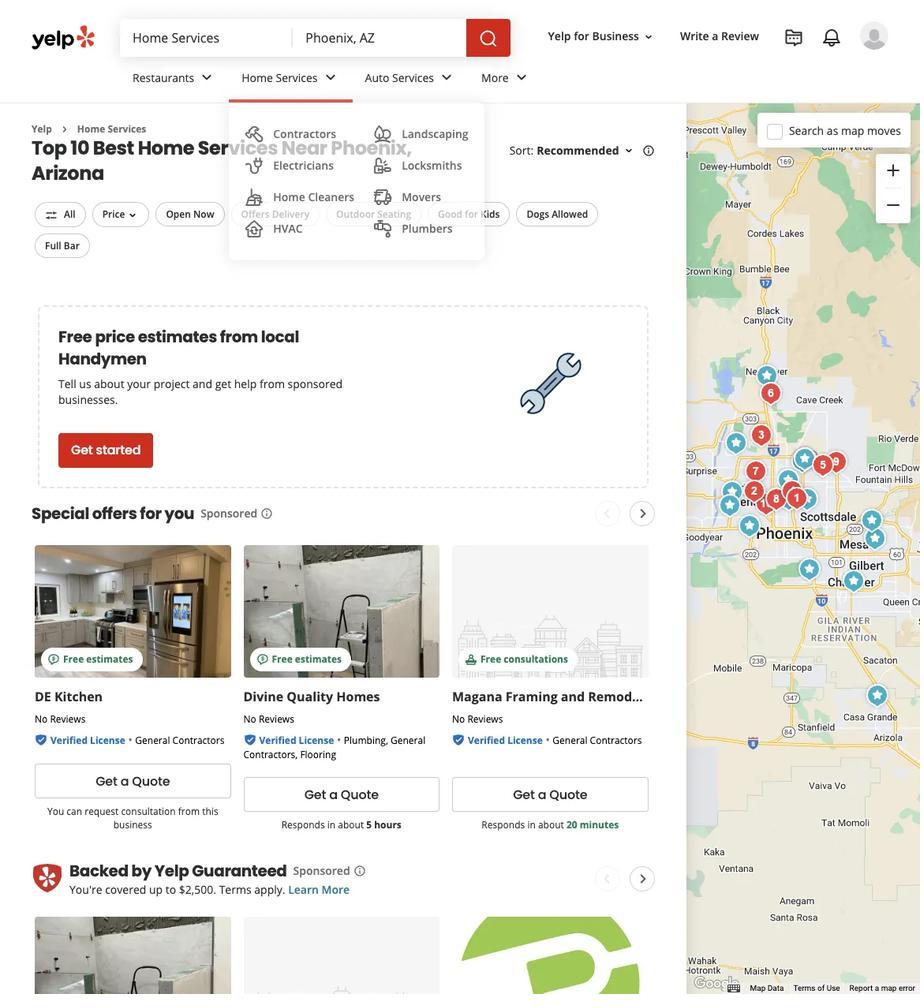 Task type: locate. For each thing, give the bounding box(es) containing it.
0 horizontal spatial sponsored
[[201, 506, 258, 521]]

0 horizontal spatial 16 chevron down v2 image
[[623, 145, 635, 157]]

1 horizontal spatial quote
[[341, 786, 379, 804]]

free for de
[[63, 653, 84, 666]]

16 verified v2 image for divine
[[244, 734, 256, 747]]

1 vertical spatial 16 chevron down v2 image
[[623, 145, 635, 157]]

24 chevron down v2 image for home services
[[321, 68, 340, 87]]

yelp inside button
[[548, 29, 571, 44]]

2 horizontal spatial verified license button
[[468, 732, 543, 747]]

1 free estimates link from the left
[[35, 545, 231, 678]]

16 info v2 image
[[261, 507, 273, 520]]

reviews down de kitchen 'link'
[[50, 713, 86, 726]]

general up consultation
[[135, 734, 170, 747]]

from left local
[[220, 326, 258, 348]]

services
[[276, 70, 318, 85], [392, 70, 434, 85], [108, 122, 146, 136], [198, 135, 278, 161]]

free estimates
[[63, 653, 133, 666], [272, 653, 342, 666]]

reviews
[[50, 713, 86, 726], [259, 713, 294, 726], [468, 713, 503, 726]]

1 free estimates from the left
[[63, 653, 133, 666]]

get a quote for framing
[[513, 786, 588, 804]]

None field
[[133, 29, 281, 47], [306, 29, 454, 47]]

1 horizontal spatial verified license
[[259, 734, 334, 747]]

contractors up this
[[173, 734, 225, 747]]

general contractors for framing
[[553, 734, 642, 747]]

map left error
[[882, 985, 897, 993]]

0 horizontal spatial verified
[[51, 734, 88, 747]]

a
[[712, 29, 719, 44], [121, 773, 129, 791], [329, 786, 338, 804], [538, 786, 547, 804], [875, 985, 880, 993]]

2 vertical spatial for
[[140, 503, 162, 525]]

report
[[850, 985, 873, 993]]

1 vertical spatial and
[[561, 688, 585, 706]]

1 horizontal spatial general contractors
[[553, 734, 642, 747]]

0 horizontal spatial general contractors
[[135, 734, 225, 747]]

and
[[193, 376, 212, 391], [561, 688, 585, 706]]

verified license button down de kitchen no reviews
[[51, 732, 125, 747]]

16 chevron down v2 image inside yelp for business button
[[643, 31, 655, 43]]

right choice painting image
[[751, 360, 783, 392]]

previous image left next icon
[[598, 504, 616, 523]]

no up 16 verified v2 icon
[[452, 713, 465, 726]]

yelp for business
[[548, 29, 639, 44]]

1 16 verified v2 image from the left
[[35, 734, 47, 747]]

1 horizontal spatial verified license button
[[259, 732, 334, 747]]

offers delivery
[[241, 208, 310, 221]]

free consultations link
[[452, 545, 649, 678]]

verified license down de kitchen no reviews
[[51, 734, 125, 747]]

none field up restaurants link
[[133, 29, 281, 47]]

0 horizontal spatial home services link
[[77, 122, 146, 136]]

quote
[[132, 773, 170, 791], [341, 786, 379, 804], [550, 786, 588, 804]]

16 info v2 image for backed by yelp guaranteed
[[353, 865, 366, 878]]

divine quality homes image
[[721, 428, 752, 459]]

general down magana framing and remodeling no reviews
[[553, 734, 588, 747]]

map for moves
[[842, 123, 865, 138]]

no
[[35, 713, 48, 726], [244, 713, 256, 726], [452, 713, 465, 726]]

0 horizontal spatial map
[[842, 123, 865, 138]]

0 horizontal spatial 24 chevron down v2 image
[[198, 68, 217, 87]]

special
[[32, 503, 89, 525]]

2 none field from the left
[[306, 29, 454, 47]]

1 horizontal spatial home services link
[[229, 57, 353, 103]]

jesus sanchez - real broker image
[[862, 680, 894, 712]]

license up "flooring"
[[299, 734, 334, 747]]

free right 16 free consultations v2 image
[[481, 653, 502, 666]]

1 horizontal spatial map
[[882, 985, 897, 993]]

map right as
[[842, 123, 865, 138]]

get a quote up consultation
[[96, 773, 170, 791]]

more right the learn
[[322, 883, 350, 898]]

1 horizontal spatial yelp
[[548, 29, 571, 44]]

1 horizontal spatial 24 chevron down v2 image
[[512, 68, 531, 87]]

0 vertical spatial map
[[842, 123, 865, 138]]

2 horizontal spatial from
[[260, 376, 285, 391]]

previous image for next icon
[[598, 504, 616, 523]]

2 horizontal spatial reviews
[[468, 713, 503, 726]]

verified license button for kitchen
[[51, 732, 125, 747]]

businesses.
[[58, 392, 118, 407]]

1 horizontal spatial license
[[299, 734, 334, 747]]

no down the 'de'
[[35, 713, 48, 726]]

outdoor seating button
[[326, 202, 422, 227]]

keyboard shortcuts image
[[728, 986, 741, 994]]

1 24 chevron down v2 image from the left
[[437, 68, 456, 87]]

0 horizontal spatial estimates
[[86, 653, 133, 666]]

more down search image
[[482, 70, 509, 85]]

2 horizontal spatial get a quote button
[[452, 778, 649, 813]]

review
[[722, 29, 759, 44]]

sort:
[[510, 143, 534, 158]]

3 verified from the left
[[468, 734, 505, 747]]

reviews down divine
[[259, 713, 294, 726]]

map region
[[662, 34, 921, 995]]

verified license for quality
[[259, 734, 334, 747]]

plumbing, general contractors, flooring
[[244, 734, 426, 762]]

home inside business categories element
[[242, 70, 273, 85]]

1 in from the left
[[327, 819, 336, 832]]

1 vertical spatial home services link
[[77, 122, 146, 136]]

get a quote for kitchen
[[96, 773, 170, 791]]

2 license from the left
[[299, 734, 334, 747]]

verified license button for quality
[[259, 732, 334, 747]]

license down framing
[[508, 734, 543, 747]]

general right plumbing,
[[391, 734, 426, 747]]

16 verified v2 image down de kitchen no reviews
[[35, 734, 47, 747]]

0 vertical spatial sponsored
[[201, 506, 258, 521]]

terms left of
[[794, 985, 816, 993]]

1 general contractors from the left
[[135, 734, 225, 747]]

2 24 chevron down v2 image from the left
[[321, 68, 340, 87]]

yelp for yelp link
[[32, 122, 52, 136]]

0 vertical spatial 16 chevron down v2 image
[[643, 31, 655, 43]]

verified up contractors,
[[259, 734, 296, 747]]

get started
[[71, 442, 141, 460]]

bar
[[64, 239, 80, 252]]

top
[[32, 135, 67, 161]]

0 horizontal spatial 16 info v2 image
[[353, 865, 366, 878]]

0 horizontal spatial verified license
[[51, 734, 125, 747]]

2 previous image from the top
[[598, 870, 616, 889]]

outdoor
[[336, 208, 375, 221]]

get left started
[[71, 442, 93, 460]]

sponsored for backed by yelp guaranteed
[[293, 864, 350, 879]]

reviews down magana
[[468, 713, 503, 726]]

0 horizontal spatial more
[[322, 883, 350, 898]]

1 none field from the left
[[133, 29, 281, 47]]

1 general from the left
[[135, 734, 170, 747]]

a up responds in about 5 hours
[[329, 786, 338, 804]]

none field up auto
[[306, 29, 454, 47]]

de
[[35, 688, 51, 706]]

1 verified license button from the left
[[51, 732, 125, 747]]

0 horizontal spatial license
[[90, 734, 125, 747]]

verified down de kitchen no reviews
[[51, 734, 88, 747]]

1 vertical spatial more
[[322, 883, 350, 898]]

0 vertical spatial and
[[193, 376, 212, 391]]

24 chevron down v2 image inside restaurants link
[[198, 68, 217, 87]]

1 horizontal spatial terms
[[794, 985, 816, 993]]

in left 20
[[528, 819, 536, 832]]

a right report
[[875, 985, 880, 993]]

map data button
[[750, 984, 784, 995]]

business
[[592, 29, 639, 44]]

get up responds in about 20 minutes
[[513, 786, 535, 804]]

no inside de kitchen no reviews
[[35, 713, 48, 726]]

map
[[842, 123, 865, 138], [882, 985, 897, 993]]

general contractors for kitchen
[[135, 734, 225, 747]]

0 horizontal spatial in
[[327, 819, 336, 832]]

home right 16 chevron right v2 image
[[77, 122, 105, 136]]

more inside business categories element
[[482, 70, 509, 85]]

16 verified v2 image up contractors,
[[244, 734, 256, 747]]

0 vertical spatial for
[[574, 29, 590, 44]]

near
[[282, 135, 327, 161]]

in left "5"
[[327, 819, 336, 832]]

responds left 20
[[482, 819, 525, 832]]

1 vertical spatial sponsored
[[293, 864, 350, 879]]

responds up the learn
[[282, 819, 325, 832]]

0 horizontal spatial for
[[140, 503, 162, 525]]

map data
[[750, 985, 784, 993]]

home services inside business categories element
[[242, 70, 318, 85]]

1 horizontal spatial no
[[244, 713, 256, 726]]

24 chevron down v2 image
[[198, 68, 217, 87], [321, 68, 340, 87]]

16 filter v2 image
[[45, 209, 58, 222]]

services up near
[[276, 70, 318, 85]]

license down de kitchen no reviews
[[90, 734, 125, 747]]

verified license button up "flooring"
[[259, 732, 334, 747]]

1 verified license from the left
[[51, 734, 125, 747]]

for left business
[[574, 29, 590, 44]]

1 horizontal spatial 16 info v2 image
[[642, 145, 655, 157]]

2 general from the left
[[391, 734, 426, 747]]

24 chevron down v2 image inside more link
[[512, 68, 531, 87]]

none field the near
[[306, 29, 454, 47]]

verified right 16 verified v2 icon
[[468, 734, 505, 747]]

0 horizontal spatial none field
[[133, 29, 281, 47]]

services right auto
[[392, 70, 434, 85]]

1 horizontal spatial for
[[465, 208, 478, 221]]

1 responds from the left
[[282, 819, 325, 832]]

3 no from the left
[[452, 713, 465, 726]]

2 verified from the left
[[259, 734, 296, 747]]

and left get
[[193, 376, 212, 391]]

2 contractors from the left
[[590, 734, 642, 747]]

0 horizontal spatial general
[[135, 734, 170, 747]]

2 horizontal spatial get a quote
[[513, 786, 588, 804]]

16 verified v2 image
[[452, 734, 465, 747]]

home inside top 10 best home services near phoenix, arizona
[[138, 135, 194, 161]]

0 vertical spatial yelp
[[548, 29, 571, 44]]

free
[[58, 326, 92, 348], [63, 653, 84, 666], [272, 653, 293, 666], [481, 653, 502, 666]]

1 vertical spatial map
[[882, 985, 897, 993]]

1 horizontal spatial about
[[338, 819, 364, 832]]

services left near
[[198, 135, 278, 161]]

quote for quality
[[341, 786, 379, 804]]

terms of use link
[[794, 985, 840, 993]]

price button
[[92, 202, 150, 227]]

verified license right 16 verified v2 icon
[[468, 734, 543, 747]]

1 horizontal spatial 24 chevron down v2 image
[[321, 68, 340, 87]]

24 chevron down v2 image left auto
[[321, 68, 340, 87]]

verified license button
[[51, 732, 125, 747], [259, 732, 334, 747], [468, 732, 543, 747]]

yelp guaranteed
[[155, 861, 287, 883]]

1 horizontal spatial contractors
[[590, 734, 642, 747]]

2 16 verified v2 image from the left
[[244, 734, 256, 747]]

get a quote for quality
[[304, 786, 379, 804]]

full
[[45, 239, 61, 252]]

get up responds in about 5 hours
[[304, 786, 326, 804]]

1 horizontal spatial general
[[391, 734, 426, 747]]

general for de kitchen
[[135, 734, 170, 747]]

16 chevron down v2 image right recommended
[[623, 145, 635, 157]]

terms of use
[[794, 985, 840, 993]]

free inside 'link'
[[481, 653, 502, 666]]

get a quote up responds in about 20 minutes
[[513, 786, 588, 804]]

free right 16 free estimates v2 icon
[[272, 653, 293, 666]]

16 chevron down v2 image right business
[[643, 31, 655, 43]]

homes
[[337, 688, 380, 706]]

1 horizontal spatial reviews
[[259, 713, 294, 726]]

0 vertical spatial previous image
[[598, 504, 616, 523]]

1 license from the left
[[90, 734, 125, 747]]

best
[[93, 135, 134, 161]]

services inside auto services link
[[392, 70, 434, 85]]

get a quote button for kitchen
[[35, 764, 231, 799]]

from right help at the top of page
[[260, 376, 285, 391]]

get a quote button up consultation
[[35, 764, 231, 799]]

all button
[[35, 202, 86, 227]]

previous image left next image
[[598, 870, 616, 889]]

2 horizontal spatial quote
[[550, 786, 588, 804]]

terms left apply.
[[219, 883, 252, 898]]

2 reviews from the left
[[259, 713, 294, 726]]

yelp left 16 chevron right v2 image
[[32, 122, 52, 136]]

2 general contractors from the left
[[553, 734, 642, 747]]

2 horizontal spatial verified license
[[468, 734, 543, 747]]

no down divine
[[244, 713, 256, 726]]

about left 20
[[538, 819, 564, 832]]

1 horizontal spatial get a quote button
[[244, 778, 440, 813]]

quote for kitchen
[[132, 773, 170, 791]]

special offers for you
[[32, 503, 194, 525]]

estimates up kitchen
[[86, 653, 133, 666]]

estimates up divine quality homes link on the left bottom of page
[[295, 653, 342, 666]]

1 24 chevron down v2 image from the left
[[198, 68, 217, 87]]

2 horizontal spatial license
[[508, 734, 543, 747]]

a+ home services image
[[739, 476, 770, 507]]

1 no from the left
[[35, 713, 48, 726]]

2 no from the left
[[244, 713, 256, 726]]

0 horizontal spatial reviews
[[50, 713, 86, 726]]

0 horizontal spatial free estimates
[[63, 653, 133, 666]]

16 info v2 image right recommended dropdown button at the top right of the page
[[642, 145, 655, 157]]

2 vertical spatial from
[[178, 805, 200, 819]]

0 horizontal spatial home services
[[77, 122, 146, 136]]

1 vertical spatial for
[[465, 208, 478, 221]]

24 chevron down v2 image down find "text field"
[[198, 68, 217, 87]]

magana framing and remodeling no reviews
[[452, 688, 663, 726]]

services right 10
[[108, 122, 146, 136]]

2 horizontal spatial about
[[538, 819, 564, 832]]

group
[[876, 154, 911, 223]]

for for good
[[465, 208, 478, 221]]

offers
[[241, 208, 270, 221]]

de kitchen no reviews
[[35, 688, 103, 726]]

1 horizontal spatial from
[[220, 326, 258, 348]]

home services up near
[[242, 70, 318, 85]]

quote up consultation
[[132, 773, 170, 791]]

get a quote button up responds in about 20 minutes
[[452, 778, 649, 813]]

0 horizontal spatial contractors
[[173, 734, 225, 747]]

1 contractors from the left
[[173, 734, 225, 747]]

this
[[202, 805, 218, 819]]

write a review link
[[674, 22, 766, 51]]

verified for divine
[[259, 734, 296, 747]]

2 free estimates link from the left
[[244, 545, 440, 678]]

home services right 16 chevron right v2 image
[[77, 122, 146, 136]]

free consultations
[[481, 653, 568, 666]]

home services link up near
[[229, 57, 353, 103]]

0 horizontal spatial 24 chevron down v2 image
[[437, 68, 456, 87]]

get a quote up responds in about 5 hours
[[304, 786, 379, 804]]

open
[[166, 208, 191, 221]]

by
[[131, 861, 152, 883]]

2 in from the left
[[528, 819, 536, 832]]

jr's painting image
[[794, 554, 826, 585]]

1 horizontal spatial home
[[138, 135, 194, 161]]

1 vertical spatial 16 info v2 image
[[353, 865, 366, 878]]

3 verified license from the left
[[468, 734, 543, 747]]

quote up "5"
[[341, 786, 379, 804]]

0 vertical spatial terms
[[219, 883, 252, 898]]

sponsored left 16 info v2 image
[[201, 506, 258, 521]]

kitchen
[[54, 688, 103, 706]]

invisible handyman services image
[[821, 446, 852, 478]]

projects image
[[785, 28, 804, 47]]

verified license up "flooring"
[[259, 734, 334, 747]]

from left this
[[178, 805, 200, 819]]

24 chevron down v2 image inside home services link
[[321, 68, 340, 87]]

for inside good for kids button
[[465, 208, 478, 221]]

2 horizontal spatial for
[[574, 29, 590, 44]]

2 horizontal spatial no
[[452, 713, 465, 726]]

backed by yelp guaranteed
[[69, 861, 287, 883]]

free left price
[[58, 326, 92, 348]]

24 chevron down v2 image for restaurants
[[198, 68, 217, 87]]

1 horizontal spatial free estimates link
[[244, 545, 440, 678]]

responds for framing
[[482, 819, 525, 832]]

in
[[327, 819, 336, 832], [528, 819, 536, 832]]

allowed
[[552, 208, 588, 221]]

1 horizontal spatial home services
[[242, 70, 318, 85]]

24 chevron down v2 image
[[437, 68, 456, 87], [512, 68, 531, 87]]

1 horizontal spatial free estimates
[[272, 653, 342, 666]]

flooring
[[300, 748, 336, 762]]

2 24 chevron down v2 image from the left
[[512, 68, 531, 87]]

0 vertical spatial 16 info v2 image
[[642, 145, 655, 157]]

0 horizontal spatial responds
[[282, 819, 325, 832]]

and right framing
[[561, 688, 585, 706]]

contractors,
[[244, 748, 298, 762]]

home services link right 16 chevron right v2 image
[[77, 122, 146, 136]]

2 responds from the left
[[482, 819, 525, 832]]

0 horizontal spatial no
[[35, 713, 48, 726]]

free estimates up quality
[[272, 653, 342, 666]]

from
[[220, 326, 258, 348], [260, 376, 285, 391], [178, 805, 200, 819]]

3 verified license button from the left
[[468, 732, 543, 747]]

24 chevron down v2 image inside auto services link
[[437, 68, 456, 87]]

and inside free price estimates from local handymen tell us about your project and get help from sponsored businesses.
[[193, 376, 212, 391]]

next image
[[634, 504, 653, 523]]

contractors down remodeling
[[590, 734, 642, 747]]

classy closets image
[[773, 465, 804, 496]]

1 horizontal spatial sponsored
[[293, 864, 350, 879]]

home right best
[[138, 135, 194, 161]]

patchmaster west valley image
[[717, 476, 748, 508]]

free for magana
[[481, 653, 502, 666]]

estimates up project in the left top of the page
[[138, 326, 217, 348]]

home
[[242, 70, 273, 85], [77, 122, 105, 136], [138, 135, 194, 161]]

no inside divine quality homes no reviews
[[244, 713, 256, 726]]

delivery
[[272, 208, 310, 221]]

more link
[[469, 57, 544, 103]]

services inside top 10 best home services near phoenix, arizona
[[198, 135, 278, 161]]

notifications image
[[823, 28, 842, 47]]

services inside home services link
[[276, 70, 318, 85]]

contractors for magana framing and remodeling
[[590, 734, 642, 747]]

1 vertical spatial previous image
[[598, 870, 616, 889]]

sponsored up learn more link
[[293, 864, 350, 879]]

divine quality homes no reviews
[[244, 688, 380, 726]]

24 chevron down v2 image up sort:
[[512, 68, 531, 87]]

16 info v2 image down responds in about 5 hours
[[353, 865, 366, 878]]

16 verified v2 image for de
[[35, 734, 47, 747]]

0 horizontal spatial 16 verified v2 image
[[35, 734, 47, 747]]

1 horizontal spatial responds
[[482, 819, 525, 832]]

3 general from the left
[[553, 734, 588, 747]]

yelp left business
[[548, 29, 571, 44]]

Find text field
[[133, 29, 281, 47]]

1 verified from the left
[[51, 734, 88, 747]]

0 horizontal spatial yelp
[[32, 122, 52, 136]]

0 horizontal spatial get a quote
[[96, 773, 170, 791]]

None search field
[[120, 19, 514, 57]]

2 verified license button from the left
[[259, 732, 334, 747]]

0 vertical spatial home services link
[[229, 57, 353, 103]]

0 vertical spatial home services
[[242, 70, 318, 85]]

sponsored
[[201, 506, 258, 521], [293, 864, 350, 879]]

about left "5"
[[338, 819, 364, 832]]

home down find field
[[242, 70, 273, 85]]

for inside yelp for business button
[[574, 29, 590, 44]]

10
[[70, 135, 89, 161]]

1 horizontal spatial more
[[482, 70, 509, 85]]

error
[[899, 985, 916, 993]]

general contractors down magana framing and remodeling no reviews
[[553, 734, 642, 747]]

verified license button right 16 verified v2 icon
[[468, 732, 543, 747]]

home services
[[242, 70, 318, 85], [77, 122, 146, 136]]

2 horizontal spatial general
[[553, 734, 588, 747]]

general contractors up this
[[135, 734, 225, 747]]

0 horizontal spatial home
[[77, 122, 105, 136]]

verified license
[[51, 734, 125, 747], [259, 734, 334, 747], [468, 734, 543, 747]]

get a quote button up responds in about 5 hours
[[244, 778, 440, 813]]

greg r. image
[[861, 21, 889, 50]]

1 vertical spatial home services
[[77, 122, 146, 136]]

16 verified v2 image
[[35, 734, 47, 747], [244, 734, 256, 747]]

for left 'you'
[[140, 503, 162, 525]]

0 horizontal spatial quote
[[132, 773, 170, 791]]

16 chevron down v2 image inside recommended dropdown button
[[623, 145, 635, 157]]

2 verified license from the left
[[259, 734, 334, 747]]

apply.
[[254, 883, 285, 898]]

0 horizontal spatial and
[[193, 376, 212, 391]]

license for framing
[[508, 734, 543, 747]]

zoom out image
[[884, 196, 903, 215]]

previous image
[[598, 504, 616, 523], [598, 870, 616, 889]]

24 chevron down v2 image right auto services
[[437, 68, 456, 87]]

a up the you can request consultation from this business
[[121, 773, 129, 791]]

quote up 20
[[550, 786, 588, 804]]

3 reviews from the left
[[468, 713, 503, 726]]

3 license from the left
[[508, 734, 543, 747]]

get a quote
[[96, 773, 170, 791], [304, 786, 379, 804], [513, 786, 588, 804]]

from inside the you can request consultation from this business
[[178, 805, 200, 819]]

2 horizontal spatial home
[[242, 70, 273, 85]]

16 info v2 image
[[642, 145, 655, 157], [353, 865, 366, 878]]

free right 16 free estimates v2 image
[[63, 653, 84, 666]]

16 chevron down v2 image
[[643, 31, 655, 43], [623, 145, 635, 157]]

get a quote button for framing
[[452, 778, 649, 813]]

restaurants
[[133, 70, 194, 85]]

get
[[71, 442, 93, 460], [96, 773, 117, 791], [304, 786, 326, 804], [513, 786, 535, 804]]

1 previous image from the top
[[598, 504, 616, 523]]

1 vertical spatial terms
[[794, 985, 816, 993]]

outdoor seating
[[336, 208, 411, 221]]

estimates for divine quality homes
[[295, 653, 342, 666]]

1 vertical spatial yelp
[[32, 122, 52, 136]]

get up 'request'
[[96, 773, 117, 791]]

1 reviews from the left
[[50, 713, 86, 726]]

1 horizontal spatial 16 verified v2 image
[[244, 734, 256, 747]]

free for divine
[[272, 653, 293, 666]]

a up responds in about 20 minutes
[[538, 786, 547, 804]]

phx paint pros image
[[774, 484, 805, 515]]

2 free estimates from the left
[[272, 653, 342, 666]]

0 horizontal spatial get a quote button
[[35, 764, 231, 799]]

0 horizontal spatial verified license button
[[51, 732, 125, 747]]

for left 'kids'
[[465, 208, 478, 221]]

0 horizontal spatial free estimates link
[[35, 545, 231, 678]]



Task type: vqa. For each thing, say whether or not it's contained in the screenshot.
bottom See all
no



Task type: describe. For each thing, give the bounding box(es) containing it.
24 chevron down v2 image for more
[[512, 68, 531, 87]]

yelp link
[[32, 122, 52, 136]]

local
[[261, 326, 299, 348]]

auto services link
[[353, 57, 469, 103]]

consultation
[[121, 805, 176, 819]]

reviews inside magana framing and remodeling no reviews
[[468, 713, 503, 726]]

zoom in image
[[884, 161, 903, 180]]

hours
[[374, 819, 402, 832]]

free inside free price estimates from local handymen tell us about your project and get help from sponsored businesses.
[[58, 326, 92, 348]]

in for framing
[[528, 819, 536, 832]]

consultations
[[504, 653, 568, 666]]

map
[[750, 985, 766, 993]]

search as map moves
[[789, 123, 902, 138]]

get for divine quality homes
[[304, 786, 326, 804]]

good for kids button
[[428, 202, 510, 227]]

0 horizontal spatial terms
[[219, 883, 252, 898]]

you
[[165, 503, 194, 525]]

magana
[[452, 688, 503, 706]]

reviews inside divine quality homes no reviews
[[259, 713, 294, 726]]

the handyman life image
[[807, 450, 839, 481]]

you're
[[69, 883, 102, 898]]

plumbing,
[[344, 734, 388, 747]]

free price estimates from local handymen tell us about your project and get help from sponsored businesses.
[[58, 326, 343, 407]]

write
[[680, 29, 710, 44]]

a for de kitchen
[[121, 773, 129, 791]]

16 free estimates v2 image
[[47, 653, 60, 666]]

write a review
[[680, 29, 759, 44]]

sponsored
[[288, 376, 343, 391]]

quality
[[287, 688, 333, 706]]

google image
[[690, 974, 743, 995]]

free estimates for quality
[[272, 653, 342, 666]]

map for error
[[882, 985, 897, 993]]

5
[[367, 819, 372, 832]]

verified for magana
[[468, 734, 505, 747]]

data
[[768, 985, 784, 993]]

yelp for yelp for business
[[548, 29, 571, 44]]

you're covered up to $2,500. terms apply. learn more
[[69, 883, 350, 898]]

open now
[[166, 208, 214, 221]]

a for magana framing and remodeling
[[538, 786, 547, 804]]

kids
[[481, 208, 500, 221]]

filters group
[[32, 202, 602, 258]]

contractors for de kitchen
[[173, 734, 225, 747]]

arizona
[[32, 161, 104, 187]]

price
[[95, 326, 135, 348]]

Near text field
[[306, 29, 454, 47]]

framing
[[506, 688, 558, 706]]

16 free consultations v2 image
[[465, 653, 478, 666]]

about for magana framing and remodeling
[[538, 819, 564, 832]]

quote for framing
[[550, 786, 588, 804]]

minutes
[[580, 819, 619, 832]]

responds in about 5 hours
[[282, 819, 402, 832]]

free estimates link for kitchen
[[35, 545, 231, 678]]

sponsored for special offers for you
[[201, 506, 258, 521]]

reviews inside de kitchen no reviews
[[50, 713, 86, 726]]

get for de kitchen
[[96, 773, 117, 791]]

verified for de
[[51, 734, 88, 747]]

free price estimates from local handymen image
[[512, 344, 591, 423]]

general inside plumbing, general contractors, flooring
[[391, 734, 426, 747]]

for for yelp
[[574, 29, 590, 44]]

16 info v2 image for top 10 best home services near phoenix, arizona
[[642, 145, 655, 157]]

divine
[[244, 688, 284, 706]]

none field find
[[133, 29, 281, 47]]

16 chevron right v2 image
[[58, 123, 71, 136]]

seating
[[378, 208, 411, 221]]

license for kitchen
[[90, 734, 125, 747]]

you can request consultation from this business
[[47, 805, 218, 832]]

price
[[102, 208, 125, 221]]

redline handyman image
[[781, 483, 813, 514]]

about inside free price estimates from local handymen tell us about your project and get help from sponsored businesses.
[[94, 376, 124, 391]]

a right 'write'
[[712, 29, 719, 44]]

alternative portable buildings image
[[751, 488, 782, 520]]

m.s foam roofing image
[[838, 566, 870, 597]]

backed
[[69, 861, 128, 883]]

20
[[567, 819, 578, 832]]

next image
[[634, 870, 653, 889]]

precision paint pros image
[[860, 523, 891, 555]]

dogs allowed button
[[517, 202, 599, 227]]

roberto moran painting image
[[787, 446, 819, 477]]

16 chevron down v2 image for yelp for business
[[643, 31, 655, 43]]

frank's handyman services image
[[761, 484, 792, 515]]

as
[[827, 123, 839, 138]]

can
[[67, 805, 82, 819]]

dwell phoenix team - homesmart image
[[792, 484, 823, 515]]

16 chevron down v2 image for recommended
[[623, 145, 635, 157]]

tell
[[58, 376, 76, 391]]

get a quote button for quality
[[244, 778, 440, 813]]

auto services
[[365, 70, 434, 85]]

top 10 best home services near phoenix, arizona
[[32, 135, 412, 187]]

full bar
[[45, 239, 80, 252]]

estimates for de kitchen
[[86, 653, 133, 666]]

get for magana framing and remodeling
[[513, 786, 535, 804]]

auto
[[365, 70, 390, 85]]

verified license for kitchen
[[51, 734, 125, 747]]

learn more link
[[288, 883, 350, 898]]

no inside magana framing and remodeling no reviews
[[452, 713, 465, 726]]

remodeling
[[588, 688, 663, 706]]

previous image for next image
[[598, 870, 616, 889]]

good
[[438, 208, 463, 221]]

de kitchen image
[[714, 490, 746, 521]]

liberty home repair image
[[777, 476, 808, 507]]

get inside button
[[71, 442, 93, 460]]

c h home improvement image
[[856, 505, 888, 536]]

de kitchen link
[[35, 688, 103, 706]]

16 chevron down v2 image
[[127, 209, 139, 222]]

jamie's air conditioning and mechanical services image
[[755, 378, 787, 409]]

us
[[79, 376, 91, 391]]

report a map error
[[850, 985, 916, 993]]

1 vertical spatial from
[[260, 376, 285, 391]]

offers
[[92, 503, 137, 525]]

you
[[47, 805, 64, 819]]

and inside magana framing and remodeling no reviews
[[561, 688, 585, 706]]

covered
[[105, 883, 146, 898]]

use
[[827, 985, 840, 993]]

offers delivery button
[[231, 202, 320, 227]]

about for divine quality homes
[[338, 819, 364, 832]]

dogs allowed
[[527, 208, 588, 221]]

search
[[789, 123, 824, 138]]

azar's renovations image
[[734, 510, 766, 542]]

business categories element
[[120, 57, 889, 103]]

project
[[154, 376, 190, 391]]

request
[[85, 805, 119, 819]]

home solution handyman service image
[[746, 420, 777, 451]]

get started button
[[58, 433, 153, 468]]

help
[[234, 376, 257, 391]]

started
[[96, 442, 141, 460]]

report a map error link
[[850, 985, 916, 993]]

recommended
[[537, 143, 619, 158]]

a for divine quality homes
[[329, 786, 338, 804]]

recommended button
[[537, 143, 635, 158]]

search image
[[479, 29, 498, 48]]

to
[[166, 883, 176, 898]]

of
[[818, 985, 825, 993]]

magana framing and remodeling image
[[789, 443, 821, 475]]

up
[[149, 883, 163, 898]]

user actions element
[[536, 20, 911, 117]]

exact building image
[[789, 443, 821, 475]]

get
[[215, 376, 231, 391]]

full bar button
[[35, 234, 90, 258]]

in for quality
[[327, 819, 336, 832]]

$2,500.
[[179, 883, 216, 898]]

all
[[64, 208, 75, 221]]

general for magana framing and remodeling
[[553, 734, 588, 747]]

moves
[[868, 123, 902, 138]]

dogs
[[527, 208, 550, 221]]

responds for quality
[[282, 819, 325, 832]]

16 free estimates v2 image
[[256, 653, 269, 666]]

license for quality
[[299, 734, 334, 747]]

estimates inside free price estimates from local handymen tell us about your project and get help from sponsored businesses.
[[138, 326, 217, 348]]

24 chevron down v2 image for auto services
[[437, 68, 456, 87]]

your
[[127, 376, 151, 391]]

a and h handyman and home services image
[[740, 456, 772, 488]]

restaurants link
[[120, 57, 229, 103]]

business
[[113, 819, 152, 832]]

magana framing and remodeling link
[[452, 688, 663, 706]]

free estimates link for quality
[[244, 545, 440, 678]]

open now button
[[156, 202, 225, 227]]

verified license for framing
[[468, 734, 543, 747]]

free estimates for kitchen
[[63, 653, 133, 666]]

verified license button for framing
[[468, 732, 543, 747]]

phoenix,
[[331, 135, 412, 161]]



